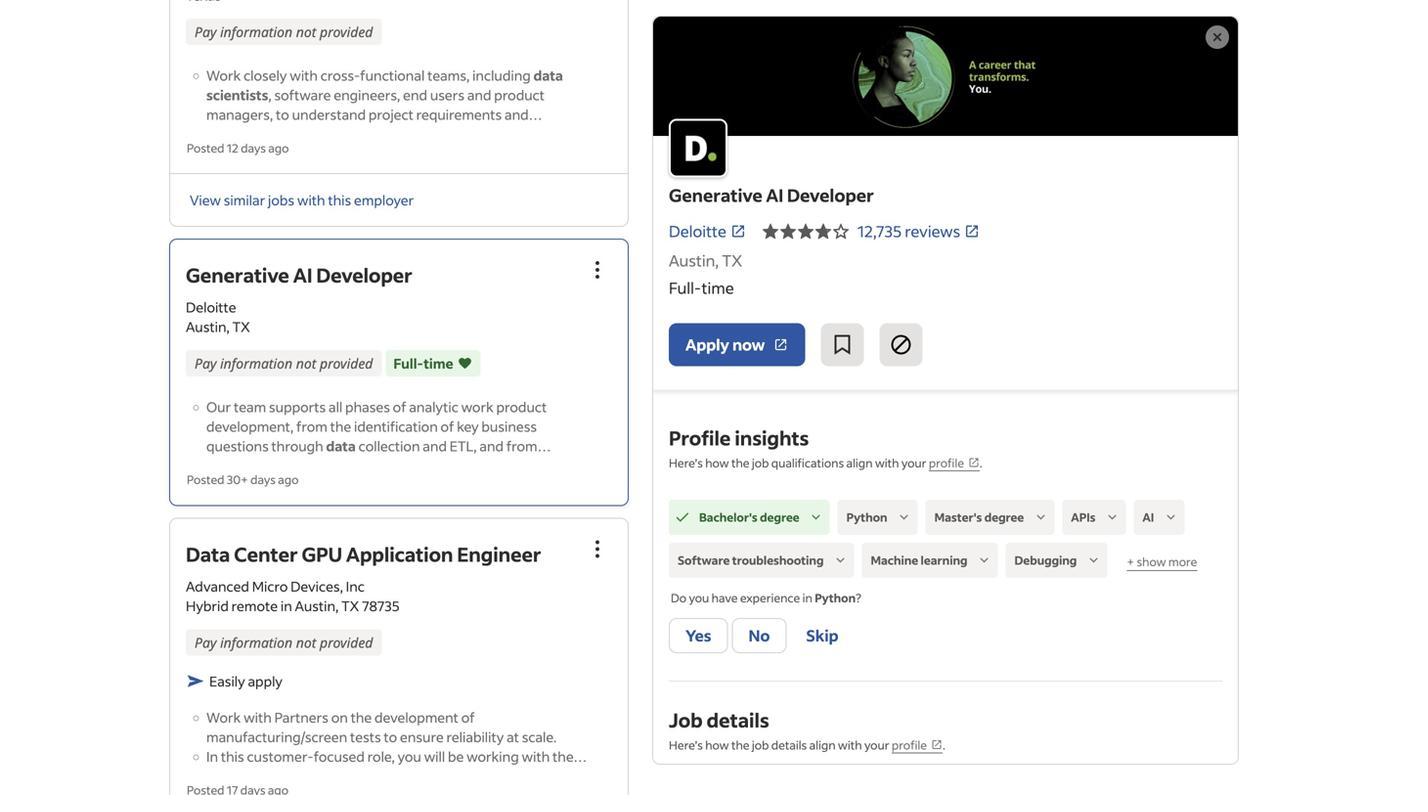 Task type: locate. For each thing, give the bounding box(es) containing it.
0 horizontal spatial in
[[281, 597, 292, 615]]

product up business
[[496, 398, 547, 416]]

1 vertical spatial full-
[[394, 355, 424, 372]]

deloitte for deloitte austin, tx
[[186, 298, 236, 316]]

1 here's from the top
[[669, 455, 703, 470]]

how down job details
[[705, 737, 729, 753]]

and up requirements
[[467, 86, 491, 104]]

python button
[[838, 500, 918, 535]]

missing qualification image inside master's degree button
[[1032, 508, 1050, 526]]

the down the profile insights
[[731, 455, 750, 470]]

missing qualification image for ai
[[1162, 508, 1180, 526]]

deloitte link
[[669, 220, 746, 243]]

developer down employer
[[316, 262, 412, 288]]

0 vertical spatial python
[[847, 509, 888, 525]]

the down all
[[330, 418, 351, 435]]

0 vertical spatial profile link
[[929, 455, 980, 471]]

python up the skip
[[815, 590, 856, 605]]

developer up 3.9 out of 5 stars image
[[787, 184, 874, 206]]

pay up our
[[195, 354, 217, 373]]

yes
[[686, 625, 711, 646]]

python right matching qualification image
[[847, 509, 888, 525]]

1 horizontal spatial details
[[771, 737, 807, 753]]

12,735 reviews
[[858, 221, 960, 241]]

be
[[448, 747, 464, 765]]

data center gpu application engineer button
[[186, 541, 541, 567]]

2 provided from the top
[[320, 354, 373, 373]]

collection
[[358, 437, 420, 455]]

0 vertical spatial full-
[[669, 278, 702, 298]]

information up closely at top
[[220, 23, 293, 41]]

0 vertical spatial job
[[752, 455, 769, 470]]

1 vertical spatial pay information not provided
[[195, 354, 373, 373]]

generative up deloitte link
[[669, 184, 763, 206]]

0 horizontal spatial your
[[864, 737, 889, 753]]

1 vertical spatial of
[[441, 418, 454, 435]]

job down job details
[[752, 737, 769, 753]]

1 vertical spatial product
[[496, 398, 547, 416]]

0 vertical spatial information
[[220, 23, 293, 41]]

reviews
[[905, 221, 960, 241]]

1 horizontal spatial you
[[689, 590, 709, 605]]

machine
[[871, 552, 918, 568]]

tx inside "advanced micro devices, inc hybrid remote in austin, tx 78735"
[[341, 597, 359, 615]]

matching qualification image
[[674, 508, 691, 526]]

0 horizontal spatial generative
[[186, 262, 289, 288]]

2 how from the top
[[705, 737, 729, 753]]

days right 30+
[[251, 472, 276, 487]]

here's how the job qualifications align with your
[[669, 455, 929, 470]]

not up supports
[[296, 354, 316, 373]]

how down 'profile'
[[705, 455, 729, 470]]

profile insights
[[669, 425, 809, 450]]

this right in
[[221, 747, 244, 765]]

to
[[276, 106, 289, 123], [384, 728, 397, 746]]

product up and…
[[494, 86, 545, 104]]

0 horizontal spatial deloitte
[[186, 298, 236, 316]]

scientists
[[206, 86, 268, 104]]

will
[[424, 747, 445, 765]]

1 vertical spatial tx
[[232, 318, 250, 336]]

0 vertical spatial to
[[276, 106, 289, 123]]

ai up 3.9 out of 5 stars image
[[766, 184, 784, 206]]

posted left 30+
[[187, 472, 224, 487]]

1 horizontal spatial ai
[[766, 184, 784, 206]]

3 information from the top
[[220, 633, 293, 652]]

1 vertical spatial information
[[220, 354, 293, 373]]

missing qualification image for apis
[[1103, 508, 1121, 526]]

provided down 78735
[[320, 633, 373, 652]]

you right do in the left of the page
[[689, 590, 709, 605]]

you inside work with partners on the development of manufacturing/screen tests to ensure reliability at scale. in this customer-focused role, you will be working with the…
[[398, 747, 421, 765]]

1 vertical spatial generative ai developer
[[186, 262, 412, 288]]

time down 'austin, tx'
[[702, 278, 734, 298]]

2 not from the top
[[296, 354, 316, 373]]

0 vertical spatial pay information not provided
[[195, 23, 373, 41]]

debugging button
[[1006, 543, 1107, 578]]

full- up analytic
[[394, 355, 424, 372]]

0 horizontal spatial austin,
[[186, 318, 230, 336]]

0 vertical spatial ai
[[766, 184, 784, 206]]

of up reliability at bottom
[[461, 708, 475, 726]]

1 vertical spatial ago
[[278, 472, 299, 487]]

identification
[[354, 418, 438, 435]]

1 how from the top
[[705, 455, 729, 470]]

missing qualification image right the "learning"
[[975, 552, 993, 569]]

1 horizontal spatial align
[[846, 455, 873, 470]]

2 pay information not provided from the top
[[195, 354, 373, 373]]

1 posted from the top
[[187, 140, 224, 156]]

now
[[732, 334, 765, 355]]

2 job from the top
[[752, 737, 769, 753]]

pay
[[195, 23, 217, 41], [195, 354, 217, 373], [195, 633, 217, 652]]

deloitte for deloitte
[[669, 221, 727, 241]]

0 horizontal spatial you
[[398, 747, 421, 765]]

0 horizontal spatial degree
[[760, 509, 800, 525]]

missing qualification image up + show more
[[1162, 508, 1180, 526]]

0 vertical spatial your
[[901, 455, 926, 470]]

2 vertical spatial not
[[296, 633, 316, 652]]

to down software
[[276, 106, 289, 123]]

1 work from the top
[[206, 67, 241, 84]]

0 horizontal spatial tx
[[232, 318, 250, 336]]

missing qualification image for debugging
[[1085, 552, 1102, 569]]

missing qualification image left apis
[[1032, 508, 1050, 526]]

and left etl,
[[423, 437, 447, 455]]

deloitte down generative ai developer button at the top left of page
[[186, 298, 236, 316]]

1 vertical spatial profile link
[[892, 737, 943, 754]]

work inside work with partners on the development of manufacturing/screen tests to ensure reliability at scale. in this customer-focused role, you will be working with the…
[[206, 708, 241, 726]]

matches your preference image
[[457, 354, 473, 373]]

posted for deloitte
[[187, 472, 224, 487]]

1 horizontal spatial this
[[328, 191, 351, 209]]

data down from
[[326, 437, 356, 455]]

days right 12
[[241, 140, 266, 156]]

and
[[467, 86, 491, 104], [423, 437, 447, 455], [480, 437, 504, 455]]

austin, up our
[[186, 318, 230, 336]]

full-time left matches your preference image
[[394, 355, 453, 372]]

posted left 12
[[187, 140, 224, 156]]

in
[[206, 747, 218, 765]]

center
[[234, 541, 298, 567]]

job down insights
[[752, 455, 769, 470]]

skip
[[806, 625, 839, 646]]

data
[[534, 67, 563, 84], [326, 437, 356, 455]]

profile for profile insights
[[929, 455, 964, 470]]

job
[[752, 455, 769, 470], [752, 737, 769, 753]]

yes button
[[669, 618, 728, 653]]

time left matches your preference image
[[424, 355, 453, 372]]

pay down hybrid at the bottom of page
[[195, 633, 217, 652]]

2 vertical spatial tx
[[341, 597, 359, 615]]

not down "advanced micro devices, inc hybrid remote in austin, tx 78735"
[[296, 633, 316, 652]]

on
[[331, 708, 348, 726]]

2 vertical spatial austin,
[[295, 597, 339, 615]]

2 pay from the top
[[195, 354, 217, 373]]

job details
[[669, 707, 769, 733]]

2 horizontal spatial of
[[461, 708, 475, 726]]

0 horizontal spatial details
[[707, 707, 769, 733]]

0 vertical spatial you
[[689, 590, 709, 605]]

to up role,
[[384, 728, 397, 746]]

0 horizontal spatial generative ai developer
[[186, 262, 412, 288]]

deloitte up 'austin, tx'
[[669, 221, 727, 241]]

3 not from the top
[[296, 633, 316, 652]]

1 vertical spatial deloitte
[[186, 298, 236, 316]]

1 vertical spatial austin,
[[186, 318, 230, 336]]

1 vertical spatial python
[[815, 590, 856, 605]]

information
[[220, 23, 293, 41], [220, 354, 293, 373], [220, 633, 293, 652]]

3 provided from the top
[[320, 633, 373, 652]]

information up the team
[[220, 354, 293, 373]]

1 vertical spatial pay
[[195, 354, 217, 373]]

1 vertical spatial you
[[398, 747, 421, 765]]

1 vertical spatial developer
[[316, 262, 412, 288]]

provided up all
[[320, 354, 373, 373]]

application
[[346, 541, 453, 567]]

0 horizontal spatial .
[[943, 737, 945, 753]]

1 horizontal spatial your
[[901, 455, 926, 470]]

0 vertical spatial deloitte
[[669, 221, 727, 241]]

missing qualification image inside ai button
[[1162, 508, 1180, 526]]

partners
[[274, 708, 328, 726]]

employer
[[354, 191, 414, 209]]

full-time
[[669, 278, 734, 298], [394, 355, 453, 372]]

0 vertical spatial how
[[705, 455, 729, 470]]

days for pay information not provided
[[241, 140, 266, 156]]

close job details image
[[1206, 25, 1229, 49]]

at
[[507, 728, 519, 746]]

tx down generative ai developer button at the top left of page
[[232, 318, 250, 336]]

work down easily
[[206, 708, 241, 726]]

austin, down deloitte link
[[669, 250, 719, 270]]

the…
[[553, 747, 587, 765]]

project
[[369, 106, 413, 123]]

2 degree from the left
[[984, 509, 1024, 525]]

deloitte
[[669, 221, 727, 241], [186, 298, 236, 316]]

2 vertical spatial ai
[[1143, 509, 1154, 525]]

0 vertical spatial austin,
[[669, 250, 719, 270]]

missing qualification image left 'machine'
[[832, 552, 849, 569]]

0 vertical spatial here's
[[669, 455, 703, 470]]

. for details
[[943, 737, 945, 753]]

apply now
[[686, 334, 765, 355]]

full- down 'austin, tx'
[[669, 278, 702, 298]]

1 vertical spatial days
[[251, 472, 276, 487]]

austin, down devices,
[[295, 597, 339, 615]]

2 posted from the top
[[187, 472, 224, 487]]

generative up deloitte austin, tx at the top of the page
[[186, 262, 289, 288]]

in right experience
[[802, 590, 812, 605]]

3 pay information not provided from the top
[[195, 633, 373, 652]]

austin,
[[669, 250, 719, 270], [186, 318, 230, 336], [295, 597, 339, 615]]

2 vertical spatial information
[[220, 633, 293, 652]]

ai down view similar jobs with this employer link
[[293, 262, 312, 288]]

missing qualification image left + on the right bottom
[[1085, 552, 1102, 569]]

missing qualification image
[[895, 508, 913, 526], [1032, 508, 1050, 526], [1103, 508, 1121, 526], [1085, 552, 1102, 569]]

1 horizontal spatial to
[[384, 728, 397, 746]]

questions
[[206, 437, 269, 455]]

of up identification
[[393, 398, 406, 416]]

2 work from the top
[[206, 708, 241, 726]]

0 vertical spatial this
[[328, 191, 351, 209]]

1 horizontal spatial developer
[[787, 184, 874, 206]]

through
[[271, 437, 323, 455]]

generative ai developer up 3.9 out of 5 stars image
[[669, 184, 874, 206]]

ai up 'show'
[[1143, 509, 1154, 525]]

save this job image
[[831, 333, 854, 356]]

1 vertical spatial your
[[864, 737, 889, 753]]

pay information not provided up supports
[[195, 354, 373, 373]]

1 horizontal spatial missing qualification image
[[975, 552, 993, 569]]

0 horizontal spatial to
[[276, 106, 289, 123]]

1 horizontal spatial degree
[[984, 509, 1024, 525]]

pay information not provided up apply
[[195, 633, 373, 652]]

missing qualification image inside machine learning button
[[975, 552, 993, 569]]

deloitte inside deloitte austin, tx
[[186, 298, 236, 316]]

in inside "advanced micro devices, inc hybrid remote in austin, tx 78735"
[[281, 597, 292, 615]]

1 vertical spatial data
[[326, 437, 356, 455]]

1 horizontal spatial time
[[702, 278, 734, 298]]

information down remote
[[220, 633, 293, 652]]

requirements
[[416, 106, 502, 123]]

degree
[[760, 509, 800, 525], [984, 509, 1024, 525]]

your for profile insights
[[901, 455, 926, 470]]

with
[[290, 67, 318, 84], [297, 191, 325, 209], [875, 455, 899, 470], [244, 708, 272, 726], [838, 737, 862, 753], [522, 747, 550, 765]]

1 horizontal spatial tx
[[341, 597, 359, 615]]

0 vertical spatial not
[[296, 23, 316, 41]]

the up tests
[[351, 708, 372, 726]]

job actions for data center gpu application engineer is collapsed image
[[586, 537, 609, 561]]

missing qualification image inside debugging button
[[1085, 552, 1102, 569]]

, software engineers, end users and product managers, to understand project requirements and…
[[206, 86, 545, 123]]

managers,
[[206, 106, 273, 123]]

closely
[[244, 67, 287, 84]]

0 vertical spatial .
[[980, 455, 983, 470]]

ai inside button
[[1143, 509, 1154, 525]]

2 horizontal spatial missing qualification image
[[1162, 508, 1180, 526]]

data collection and etl, and from…
[[326, 437, 551, 455]]

software troubleshooting button
[[669, 543, 854, 578]]

. for insights
[[980, 455, 983, 470]]

how
[[705, 455, 729, 470], [705, 737, 729, 753]]

posted for pay information not provided
[[187, 140, 224, 156]]

tests
[[350, 728, 381, 746]]

apply
[[686, 334, 729, 355]]

missing qualification image right apis
[[1103, 508, 1121, 526]]

provided up cross-
[[320, 23, 373, 41]]

degree for bachelor's degree
[[760, 509, 800, 525]]

bachelor's degree button
[[669, 500, 830, 535]]

0 vertical spatial tx
[[722, 250, 742, 270]]

1 vertical spatial details
[[771, 737, 807, 753]]

1 vertical spatial to
[[384, 728, 397, 746]]

0 vertical spatial full-time
[[669, 278, 734, 298]]

development,
[[206, 418, 294, 435]]

3.9 out of 5 stars image
[[762, 220, 850, 243]]

1 horizontal spatial generative
[[669, 184, 763, 206]]

this left employer
[[328, 191, 351, 209]]

not up software
[[296, 23, 316, 41]]

.
[[980, 455, 983, 470], [943, 737, 945, 753]]

tx down deloitte link
[[722, 250, 742, 270]]

2 here's from the top
[[669, 737, 703, 753]]

ago right 12
[[268, 140, 289, 156]]

missing qualification image inside apis button
[[1103, 508, 1121, 526]]

0 vertical spatial profile
[[929, 455, 964, 470]]

data center gpu application engineer
[[186, 541, 541, 567]]

0 vertical spatial align
[[846, 455, 873, 470]]

missing qualification image inside software troubleshooting button
[[832, 552, 849, 569]]

generative ai developer down view similar jobs with this employer link
[[186, 262, 412, 288]]

tx down inc
[[341, 597, 359, 615]]

1 horizontal spatial deloitte
[[669, 221, 727, 241]]

here's down 'profile'
[[669, 455, 703, 470]]

0 vertical spatial posted
[[187, 140, 224, 156]]

1 vertical spatial generative
[[186, 262, 289, 288]]

missing qualification image inside python button
[[895, 508, 913, 526]]

0 horizontal spatial data
[[326, 437, 356, 455]]

1 horizontal spatial austin,
[[295, 597, 339, 615]]

1 vertical spatial ai
[[293, 262, 312, 288]]

0 horizontal spatial full-time
[[394, 355, 453, 372]]

analytic
[[409, 398, 458, 416]]

you
[[689, 590, 709, 605], [398, 747, 421, 765]]

product
[[494, 86, 545, 104], [496, 398, 547, 416]]

information for generative
[[220, 354, 293, 373]]

0 vertical spatial pay
[[195, 23, 217, 41]]

missing qualification image
[[1162, 508, 1180, 526], [832, 552, 849, 569], [975, 552, 993, 569]]

full-time down 'austin, tx'
[[669, 278, 734, 298]]

1 degree from the left
[[760, 509, 800, 525]]

work up scientists
[[206, 67, 241, 84]]

pay information not provided up closely at top
[[195, 23, 373, 41]]

1 job from the top
[[752, 455, 769, 470]]

pay up scientists
[[195, 23, 217, 41]]

1 vertical spatial job
[[752, 737, 769, 753]]

1 vertical spatial work
[[206, 708, 241, 726]]

ai button
[[1134, 500, 1185, 535]]

missing qualification image for software troubleshooting
[[832, 552, 849, 569]]

1 vertical spatial align
[[809, 737, 836, 753]]

ago down 'through'
[[278, 472, 299, 487]]

1 horizontal spatial .
[[980, 455, 983, 470]]

data up and…
[[534, 67, 563, 84]]

you down the ensure
[[398, 747, 421, 765]]

1 horizontal spatial profile
[[929, 455, 964, 470]]

missing qualification image up 'machine'
[[895, 508, 913, 526]]

0 vertical spatial product
[[494, 86, 545, 104]]

generative
[[669, 184, 763, 206], [186, 262, 289, 288]]

ai
[[766, 184, 784, 206], [293, 262, 312, 288], [1143, 509, 1154, 525]]

no button
[[732, 618, 787, 653]]

tx inside deloitte austin, tx
[[232, 318, 250, 336]]

master's
[[934, 509, 982, 525]]

2 information from the top
[[220, 354, 293, 373]]

easily
[[209, 672, 245, 690]]

this
[[328, 191, 351, 209], [221, 747, 244, 765]]

0 vertical spatial of
[[393, 398, 406, 416]]

not
[[296, 23, 316, 41], [296, 354, 316, 373], [296, 633, 316, 652]]

work inside work closely with cross-functional teams, including data scientists
[[206, 67, 241, 84]]

3 pay from the top
[[195, 633, 217, 652]]

2 horizontal spatial austin,
[[669, 250, 719, 270]]

micro
[[252, 577, 288, 595]]

deloitte logo image
[[653, 17, 1238, 136], [669, 119, 728, 177]]

degree left matching qualification image
[[760, 509, 800, 525]]

in down micro
[[281, 597, 292, 615]]

including
[[472, 67, 531, 84]]

1 horizontal spatial data
[[534, 67, 563, 84]]

here's how the job details align with your
[[669, 737, 892, 753]]

posted 12 days ago
[[187, 140, 289, 156]]

do
[[671, 590, 687, 605]]

pay information not provided for ai
[[195, 354, 373, 373]]

0 vertical spatial data
[[534, 67, 563, 84]]

ago for pay information not provided
[[268, 140, 289, 156]]

here's down job
[[669, 737, 703, 753]]

of left key
[[441, 418, 454, 435]]

apply now button
[[669, 323, 805, 366]]

profile link for job details
[[892, 737, 943, 754]]

degree right master's
[[984, 509, 1024, 525]]

working
[[467, 747, 519, 765]]



Task type: vqa. For each thing, say whether or not it's contained in the screenshot.
sales manager element
no



Task type: describe. For each thing, give the bounding box(es) containing it.
cross-
[[320, 67, 360, 84]]

more
[[1169, 554, 1197, 569]]

pay for generative
[[195, 354, 217, 373]]

posted 30+ days ago
[[187, 472, 299, 487]]

have
[[712, 590, 738, 605]]

1 horizontal spatial full-
[[669, 278, 702, 298]]

advanced
[[186, 577, 249, 595]]

end
[[403, 86, 427, 104]]

not for ai
[[296, 354, 316, 373]]

job actions for generative ai developer is collapsed image
[[586, 258, 609, 282]]

no
[[749, 625, 770, 646]]

1 horizontal spatial of
[[441, 418, 454, 435]]

manufacturing/screen
[[206, 728, 347, 746]]

1 information from the top
[[220, 23, 293, 41]]

understand
[[292, 106, 366, 123]]

deloitte austin, tx
[[186, 298, 250, 336]]

work
[[461, 398, 494, 416]]

1 vertical spatial time
[[424, 355, 453, 372]]

here's for job
[[669, 737, 703, 753]]

2 horizontal spatial tx
[[722, 250, 742, 270]]

,
[[268, 86, 272, 104]]

master's degree button
[[926, 500, 1054, 535]]

engineer
[[457, 541, 541, 567]]

advanced micro devices, inc hybrid remote in austin, tx 78735
[[186, 577, 400, 615]]

and inside , software engineers, end users and product managers, to understand project requirements and…
[[467, 86, 491, 104]]

how for profile
[[705, 455, 729, 470]]

align for profile insights
[[846, 455, 873, 470]]

phases
[[345, 398, 390, 416]]

learning
[[921, 552, 968, 568]]

data inside work closely with cross-functional teams, including data scientists
[[534, 67, 563, 84]]

1 pay from the top
[[195, 23, 217, 41]]

austin, inside "advanced micro devices, inc hybrid remote in austin, tx 78735"
[[295, 597, 339, 615]]

work with partners on the development of manufacturing/screen tests to ensure reliability at scale. in this customer-focused role, you will be working with the…
[[206, 708, 587, 765]]

12
[[227, 140, 238, 156]]

debugging
[[1015, 552, 1077, 568]]

development
[[375, 708, 459, 726]]

view similar jobs with this employer link
[[190, 191, 414, 209]]

users
[[430, 86, 465, 104]]

0 horizontal spatial developer
[[316, 262, 412, 288]]

show
[[1137, 554, 1166, 569]]

matching qualification image
[[807, 508, 825, 526]]

0 horizontal spatial ai
[[293, 262, 312, 288]]

profile link for profile insights
[[929, 455, 980, 471]]

our
[[206, 398, 231, 416]]

product inside our team supports all phases of analytic work product development, from the identification of key business questions through
[[496, 398, 547, 416]]

12,735
[[858, 221, 902, 241]]

generative ai developer button
[[186, 262, 412, 288]]

profile
[[669, 425, 731, 450]]

pay for data
[[195, 633, 217, 652]]

software troubleshooting
[[678, 552, 824, 568]]

reliability
[[446, 728, 504, 746]]

the inside work with partners on the development of manufacturing/screen tests to ensure reliability at scale. in this customer-focused role, you will be working with the…
[[351, 708, 372, 726]]

gpu
[[302, 541, 342, 567]]

with inside work closely with cross-functional teams, including data scientists
[[290, 67, 318, 84]]

austin, tx
[[669, 250, 742, 270]]

from…
[[506, 437, 551, 455]]

+ show more button
[[1127, 553, 1197, 571]]

1 vertical spatial full-time
[[394, 355, 453, 372]]

remote
[[231, 597, 278, 615]]

python inside python button
[[847, 509, 888, 525]]

pay information not provided for center
[[195, 633, 373, 652]]

missing qualification image for master's degree
[[1032, 508, 1050, 526]]

1 pay information not provided from the top
[[195, 23, 373, 41]]

teams,
[[427, 67, 470, 84]]

apis button
[[1062, 500, 1126, 535]]

0 vertical spatial developer
[[787, 184, 874, 206]]

to inside work with partners on the development of manufacturing/screen tests to ensure reliability at scale. in this customer-focused role, you will be working with the…
[[384, 728, 397, 746]]

easily apply
[[209, 672, 283, 690]]

and…
[[505, 106, 542, 123]]

0 vertical spatial generative ai developer
[[669, 184, 874, 206]]

1 horizontal spatial in
[[802, 590, 812, 605]]

1 not from the top
[[296, 23, 316, 41]]

role,
[[367, 747, 395, 765]]

machine learning
[[871, 552, 968, 568]]

missing qualification image for python
[[895, 508, 913, 526]]

0 horizontal spatial full-
[[394, 355, 424, 372]]

work for work closely with cross-functional teams, including data scientists
[[206, 67, 241, 84]]

job for insights
[[752, 455, 769, 470]]

how for job
[[705, 737, 729, 753]]

skip button
[[791, 618, 854, 653]]

master's degree
[[934, 509, 1024, 525]]

1 provided from the top
[[320, 23, 373, 41]]

experience
[[740, 590, 800, 605]]

software
[[678, 552, 730, 568]]

ensure
[[400, 728, 444, 746]]

0 vertical spatial details
[[707, 707, 769, 733]]

the down job details
[[731, 737, 750, 753]]

similar
[[224, 191, 265, 209]]

0 vertical spatial generative
[[669, 184, 763, 206]]

profile for job details
[[892, 737, 927, 753]]

and down business
[[480, 437, 504, 455]]

insights
[[735, 425, 809, 450]]

0 horizontal spatial of
[[393, 398, 406, 416]]

+
[[1127, 554, 1134, 569]]

bachelor's
[[699, 509, 758, 525]]

the inside our team supports all phases of analytic work product development, from the identification of key business questions through
[[330, 418, 351, 435]]

ago for deloitte
[[278, 472, 299, 487]]

days for deloitte
[[251, 472, 276, 487]]

customer-
[[247, 747, 314, 765]]

machine learning button
[[862, 543, 998, 578]]

+ show more
[[1127, 554, 1197, 569]]

job
[[669, 707, 703, 733]]

this inside work with partners on the development of manufacturing/screen tests to ensure reliability at scale. in this customer-focused role, you will be working with the…
[[221, 747, 244, 765]]

austin, inside deloitte austin, tx
[[186, 318, 230, 336]]

missing qualification image for machine learning
[[975, 552, 993, 569]]

software
[[274, 86, 331, 104]]

devices,
[[291, 577, 343, 595]]

job for details
[[752, 737, 769, 753]]

1 horizontal spatial full-time
[[669, 278, 734, 298]]

here's for profile
[[669, 455, 703, 470]]

etl,
[[450, 437, 477, 455]]

troubleshooting
[[732, 552, 824, 568]]

inc
[[346, 577, 365, 595]]

qualifications
[[771, 455, 844, 470]]

work for work with partners on the development of manufacturing/screen tests to ensure reliability at scale. in this customer-focused role, you will be working with the…
[[206, 708, 241, 726]]

data
[[186, 541, 230, 567]]

provided for developer
[[320, 354, 373, 373]]

product inside , software engineers, end users and product managers, to understand project requirements and…
[[494, 86, 545, 104]]

align for job details
[[809, 737, 836, 753]]

0 vertical spatial time
[[702, 278, 734, 298]]

your for job details
[[864, 737, 889, 753]]

provided for gpu
[[320, 633, 373, 652]]

business
[[481, 418, 537, 435]]

information for data
[[220, 633, 293, 652]]

work closely with cross-functional teams, including data scientists
[[206, 67, 563, 104]]

degree for master's degree
[[984, 509, 1024, 525]]

do you have experience in python ?
[[671, 590, 861, 605]]

scale.
[[522, 728, 557, 746]]

from
[[296, 418, 327, 435]]

of inside work with partners on the development of manufacturing/screen tests to ensure reliability at scale. in this customer-focused role, you will be working with the…
[[461, 708, 475, 726]]

30+
[[227, 472, 248, 487]]

apply
[[248, 672, 283, 690]]

functional
[[360, 67, 425, 84]]

hybrid
[[186, 597, 229, 615]]

not interested image
[[889, 333, 913, 356]]

jobs
[[268, 191, 294, 209]]

supports
[[269, 398, 326, 416]]

not for center
[[296, 633, 316, 652]]

to inside , software engineers, end users and product managers, to understand project requirements and…
[[276, 106, 289, 123]]

bachelor's degree
[[699, 509, 800, 525]]



